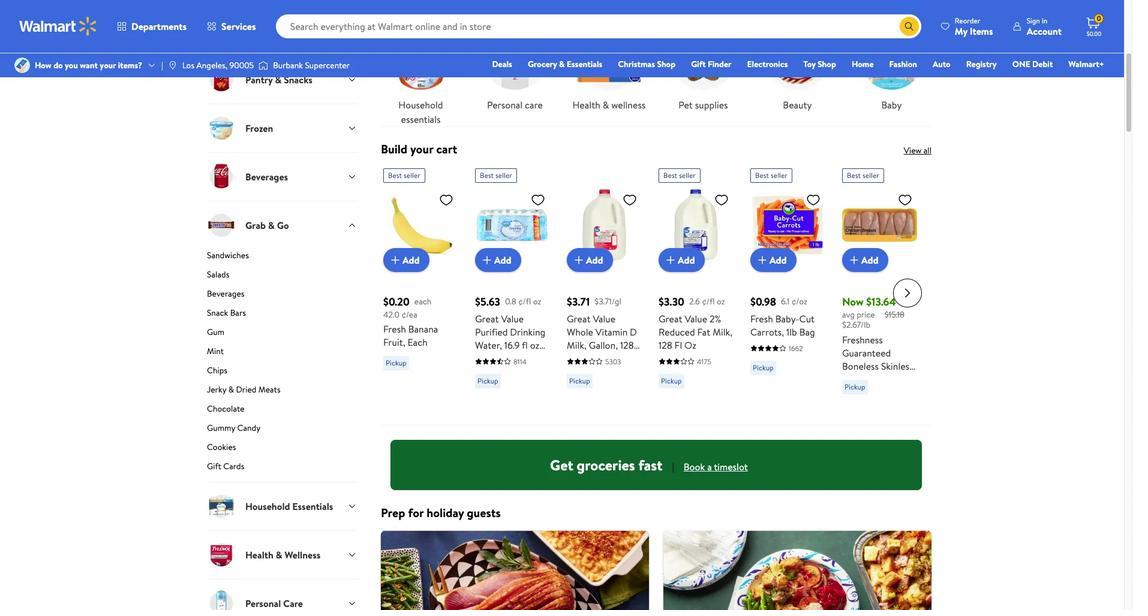 Task type: locate. For each thing, give the bounding box(es) containing it.
3 great from the left
[[659, 313, 683, 326]]

frozen button
[[207, 104, 357, 152]]

1 horizontal spatial health
[[573, 98, 601, 112]]

fashion link
[[884, 58, 923, 71]]

1 product group from the left
[[383, 164, 458, 421]]

dairy & eggs link
[[207, 14, 357, 31]]

meats
[[258, 384, 281, 396]]

chocolate link
[[207, 403, 357, 420]]

gift left "cards"
[[207, 461, 221, 473]]

best up the great value purified drinking water, 16.9 fl oz bottles, 40 count image
[[480, 170, 494, 181]]

sign in to add to favorites list, great value whole vitamin d milk, gallon, 128 fl oz image
[[623, 193, 637, 208]]

2 add to cart image from the left
[[480, 253, 494, 268]]

household up the essentials
[[399, 98, 443, 112]]

$2.67/lb
[[842, 319, 871, 332]]

¢/fl
[[518, 296, 531, 308], [702, 296, 715, 308]]

2 value from the left
[[593, 313, 616, 326]]

1 vertical spatial personal
[[245, 598, 281, 611]]

beverages
[[245, 170, 288, 183], [207, 288, 245, 300]]

seller up the great value purified drinking water, 16.9 fl oz bottles, 40 count image
[[496, 170, 512, 181]]

oz right 16.9
[[530, 339, 540, 352]]

gift finder
[[691, 58, 732, 70]]

1 vertical spatial gift
[[207, 461, 221, 473]]

$0.00
[[1087, 29, 1102, 38]]

milk, inside $3.30 2.6 ¢/fl oz great value 2% reduced fat milk, 128 fl oz
[[713, 326, 733, 339]]

$15.18
[[885, 309, 905, 321]]

add for $0.98
[[770, 254, 787, 267]]

best seller up the great value purified drinking water, 16.9 fl oz bottles, 40 count image
[[480, 170, 512, 181]]

4175
[[697, 357, 711, 367]]

0 horizontal spatial health
[[245, 549, 274, 562]]

great inside '$3.71 $3.71/gl great value whole vitamin d milk, gallon, 128 fl oz'
[[567, 313, 591, 326]]

chocolate
[[207, 403, 245, 415]]

1 add to cart image from the left
[[388, 253, 403, 268]]

snack bars
[[207, 307, 246, 319]]

fl inside $5.63 0.8 ¢/fl oz great value purified drinking water, 16.9 fl oz bottles, 40 count
[[522, 339, 528, 352]]

1 horizontal spatial shop
[[818, 58, 836, 70]]

0 horizontal spatial ¢/fl
[[518, 296, 531, 308]]

electronics link
[[742, 58, 794, 71]]

add to cart image up $3.30
[[664, 253, 678, 268]]

fl for $3.71
[[567, 352, 573, 365]]

1 vertical spatial essentials
[[292, 500, 333, 514]]

baby
[[882, 98, 902, 112]]

best down build at the top of the page
[[388, 170, 402, 181]]

5 product group from the left
[[751, 164, 826, 421]]

0 horizontal spatial fl
[[522, 339, 528, 352]]

sign in to add to favorites list, great value 2% reduced fat milk, 128 fl oz image
[[715, 193, 729, 208]]

add to cart image for $0.98
[[755, 253, 770, 268]]

2 horizontal spatial value
[[685, 313, 708, 326]]

40
[[510, 352, 521, 365]]

0 vertical spatial health
[[573, 98, 601, 112]]

0
[[1097, 13, 1101, 24]]

essentials down gift cards link
[[292, 500, 333, 514]]

add button up now
[[842, 248, 888, 272]]

128 inside $3.30 2.6 ¢/fl oz great value 2% reduced fat milk, 128 fl oz
[[659, 339, 672, 352]]

grab
[[245, 219, 266, 232]]

count
[[524, 352, 549, 365]]

great value 2% reduced fat milk, 128 fl oz image
[[659, 188, 734, 263]]

1 great from the left
[[475, 313, 499, 326]]

1 horizontal spatial household
[[399, 98, 443, 112]]

add up 2.6
[[678, 254, 695, 267]]

4 seller from the left
[[771, 170, 788, 181]]

fresh banana fruit, each image
[[383, 188, 458, 263]]

1 seller from the left
[[404, 170, 421, 181]]

add to cart image
[[572, 253, 586, 268], [664, 253, 678, 268], [847, 253, 862, 268]]

add up the $3.71/gl
[[586, 254, 603, 267]]

oz inside $3.30 2.6 ¢/fl oz great value 2% reduced fat milk, 128 fl oz
[[717, 296, 725, 308]]

health inside dropdown button
[[245, 549, 274, 562]]

¢/fl inside $5.63 0.8 ¢/fl oz great value purified drinking water, 16.9 fl oz bottles, 40 count
[[518, 296, 531, 308]]

health inside 'link'
[[573, 98, 601, 112]]

& for bread
[[234, 34, 239, 46]]

product group containing now $13.64
[[842, 164, 917, 426]]

1lb
[[787, 326, 797, 339]]

toy shop link
[[798, 58, 842, 71]]

pickup down "carrots,"
[[753, 363, 774, 373]]

0 horizontal spatial personal
[[245, 598, 281, 611]]

shop inside toy shop link
[[818, 58, 836, 70]]

candy
[[237, 422, 261, 434]]

4 product group from the left
[[659, 164, 734, 421]]

fresh down $0.98
[[751, 313, 773, 326]]

sandwiches
[[207, 250, 249, 262]]

cart
[[436, 141, 457, 157]]

gum link
[[207, 326, 357, 343]]

seller up the fresh baby-cut carrots, 1lb bag image
[[771, 170, 788, 181]]

1 vertical spatial list
[[374, 531, 939, 611]]

shop inside the christmas shop link
[[657, 58, 676, 70]]

gum
[[207, 326, 224, 338]]

add up each on the left of the page
[[403, 254, 420, 267]]

value down 0.8
[[501, 313, 524, 326]]

seller for $0.98
[[771, 170, 788, 181]]

1 horizontal spatial fresh
[[751, 313, 773, 326]]

4 best from the left
[[755, 170, 769, 181]]

& for eggs
[[228, 14, 234, 26]]

best up great value 2% reduced fat milk, 128 fl oz image
[[664, 170, 678, 181]]

add to cart image up $3.71
[[572, 253, 586, 268]]

1 horizontal spatial value
[[593, 313, 616, 326]]

$3.30
[[659, 295, 685, 310]]

jerky & dried meats link
[[207, 384, 357, 401]]

1 horizontal spatial gift
[[691, 58, 706, 70]]

services button
[[197, 12, 266, 41]]

6 product group from the left
[[842, 164, 917, 426]]

pickup down bottles,
[[478, 376, 498, 386]]

product group containing $0.98
[[751, 164, 826, 421]]

jerky & dried meats
[[207, 384, 281, 396]]

add to cart image up now
[[847, 253, 862, 268]]

1 horizontal spatial 128
[[659, 339, 672, 352]]

seller up great value 2% reduced fat milk, 128 fl oz image
[[679, 170, 696, 181]]

2 product group from the left
[[475, 164, 550, 421]]

1 add from the left
[[403, 254, 420, 267]]

fl right 16.9
[[522, 339, 528, 352]]

5 add from the left
[[770, 254, 787, 267]]

walmart+
[[1069, 58, 1105, 70]]

1 add to cart image from the left
[[572, 253, 586, 268]]

0 horizontal spatial essentials
[[292, 500, 333, 514]]

best seller up great value 2% reduced fat milk, 128 fl oz image
[[664, 170, 696, 181]]

 image left how
[[14, 58, 30, 73]]

product group
[[383, 164, 458, 421], [475, 164, 550, 421], [567, 164, 642, 421], [659, 164, 734, 421], [751, 164, 826, 421], [842, 164, 917, 426]]

essentials inside dropdown button
[[292, 500, 333, 514]]

1 shop from the left
[[657, 58, 676, 70]]

 image
[[14, 58, 30, 73], [259, 59, 268, 71], [168, 61, 178, 70]]

now $13.64 avg price
[[842, 295, 896, 321]]

add to cart image up $0.98
[[755, 253, 770, 268]]

0 horizontal spatial  image
[[14, 58, 30, 73]]

1 horizontal spatial ¢/fl
[[702, 296, 715, 308]]

beverages up grab & go
[[245, 170, 288, 183]]

gift left finder
[[691, 58, 706, 70]]

snacks
[[284, 73, 313, 86]]

bread
[[241, 34, 263, 46]]

add to cart image up $5.63 on the left
[[480, 253, 494, 268]]

best seller up the fresh baby-cut carrots, 1lb bag image
[[755, 170, 788, 181]]

great inside $3.30 2.6 ¢/fl oz great value 2% reduced fat milk, 128 fl oz
[[659, 313, 683, 326]]

drinking
[[510, 326, 546, 339]]

3 best seller from the left
[[664, 170, 696, 181]]

groceries
[[577, 456, 635, 476]]

| left book on the bottom right
[[672, 461, 674, 474]]

0 horizontal spatial your
[[100, 59, 116, 71]]

3 add button from the left
[[567, 248, 613, 272]]

household essentials link
[[381, 18, 461, 127]]

view all
[[904, 145, 932, 157]]

4 add from the left
[[678, 254, 695, 267]]

great value purified drinking water, 16.9 fl oz bottles, 40 count image
[[475, 188, 550, 263]]

seller up freshness guaranteed boneless skinless chicken breasts, 25g protein per 4 oz, 4.7 - 6.25 lb tray "image"
[[863, 170, 880, 181]]

5 best from the left
[[847, 170, 861, 181]]

0 horizontal spatial milk,
[[567, 339, 587, 352]]

gummy
[[207, 422, 235, 434]]

0 horizontal spatial shop
[[657, 58, 676, 70]]

0 vertical spatial list
[[374, 8, 939, 127]]

add button for $5.63
[[475, 248, 521, 272]]

1 horizontal spatial add to cart image
[[664, 253, 678, 268]]

1 best seller from the left
[[388, 170, 421, 181]]

best seller for $3.30
[[664, 170, 696, 181]]

1 vertical spatial health
[[245, 549, 274, 562]]

bag
[[800, 326, 815, 339]]

1 add button from the left
[[383, 248, 429, 272]]

shop right toy
[[818, 58, 836, 70]]

your
[[100, 59, 116, 71], [410, 141, 434, 157]]

1 vertical spatial beverages
[[207, 288, 245, 300]]

reorder my items
[[955, 15, 993, 38]]

1 list from the top
[[374, 8, 939, 127]]

3 add to cart image from the left
[[755, 253, 770, 268]]

chips
[[207, 365, 227, 377]]

1 horizontal spatial beverages
[[245, 170, 288, 183]]

fresh baby-cut carrots, 1lb bag image
[[751, 188, 826, 263]]

pickup for great value 2% reduced fat milk, 128 fl oz image
[[661, 376, 682, 386]]

4 add button from the left
[[659, 248, 705, 272]]

add for $3.30
[[678, 254, 695, 267]]

3 add to cart image from the left
[[847, 253, 862, 268]]

each
[[415, 296, 432, 308]]

128 up 5303
[[620, 339, 634, 352]]

6.25
[[877, 400, 895, 413]]

2 add button from the left
[[475, 248, 521, 272]]

0 horizontal spatial gift
[[207, 461, 221, 473]]

seller down "build your cart"
[[404, 170, 421, 181]]

great down $3.30
[[659, 313, 683, 326]]

1 horizontal spatial fl
[[567, 352, 573, 365]]

0 horizontal spatial household
[[245, 500, 290, 514]]

value for $5.63
[[501, 313, 524, 326]]

beverages up snack bars
[[207, 288, 245, 300]]

0 horizontal spatial value
[[501, 313, 524, 326]]

best seller up freshness guaranteed boneless skinless chicken breasts, 25g protein per 4 oz, 4.7 - 6.25 lb tray "image"
[[847, 170, 880, 181]]

grocery & essentials
[[528, 58, 603, 70]]

8114
[[514, 357, 527, 367]]

0 horizontal spatial fresh
[[383, 323, 406, 336]]

0 vertical spatial essentials
[[567, 58, 603, 70]]

2 add to cart image from the left
[[664, 253, 678, 268]]

personal care button
[[207, 580, 357, 611]]

add to cart image up $0.20
[[388, 253, 403, 268]]

walmart+ link
[[1063, 58, 1110, 71]]

3 seller from the left
[[679, 170, 696, 181]]

best for $0.20
[[388, 170, 402, 181]]

3 product group from the left
[[567, 164, 642, 421]]

cookies
[[207, 442, 236, 454]]

value down 2.6
[[685, 313, 708, 326]]

fresh down 42.0 at the bottom left of the page
[[383, 323, 406, 336]]

product group containing $5.63
[[475, 164, 550, 421]]

eggs
[[236, 14, 253, 26]]

Walmart Site-Wide search field
[[276, 14, 922, 38]]

2 add from the left
[[494, 254, 512, 267]]

oz down whole
[[575, 352, 585, 365]]

1 horizontal spatial essentials
[[567, 58, 603, 70]]

1 horizontal spatial personal
[[487, 98, 523, 112]]

& inside 'link'
[[603, 98, 609, 112]]

1 horizontal spatial great
[[567, 313, 591, 326]]

great inside $5.63 0.8 ¢/fl oz great value purified drinking water, 16.9 fl oz bottles, 40 count
[[475, 313, 499, 326]]

0 horizontal spatial great
[[475, 313, 499, 326]]

best up the fresh baby-cut carrots, 1lb bag image
[[755, 170, 769, 181]]

2 horizontal spatial  image
[[259, 59, 268, 71]]

toy
[[804, 58, 816, 70]]

great down $5.63 on the left
[[475, 313, 499, 326]]

0 horizontal spatial add to cart image
[[388, 253, 403, 268]]

pickup up oz,
[[845, 382, 866, 392]]

jerky
[[207, 384, 226, 396]]

add up 0.8
[[494, 254, 512, 267]]

0 vertical spatial gift
[[691, 58, 706, 70]]

2 horizontal spatial add to cart image
[[847, 253, 862, 268]]

fl down whole
[[567, 352, 573, 365]]

fl inside '$3.71 $3.71/gl great value whole vitamin d milk, gallon, 128 fl oz'
[[567, 352, 573, 365]]

add up 6.1 on the right
[[770, 254, 787, 267]]

 image for los
[[168, 61, 178, 70]]

oz up "2%"
[[717, 296, 725, 308]]

beverages inside dropdown button
[[245, 170, 288, 183]]

tray
[[842, 413, 859, 426]]

2 list from the top
[[374, 531, 939, 611]]

household inside dropdown button
[[245, 500, 290, 514]]

¢/fl right 0.8
[[518, 296, 531, 308]]

0 vertical spatial beverages
[[245, 170, 288, 183]]

& inside "link"
[[234, 34, 239, 46]]

shop right "christmas"
[[657, 58, 676, 70]]

add button up $5.63 on the left
[[475, 248, 521, 272]]

value inside $3.30 2.6 ¢/fl oz great value 2% reduced fat milk, 128 fl oz
[[685, 313, 708, 326]]

seller for $0.20
[[404, 170, 421, 181]]

$3.71
[[567, 295, 590, 310]]

add button up $3.30
[[659, 248, 705, 272]]

list
[[374, 8, 939, 127], [374, 531, 939, 611]]

debit
[[1033, 58, 1053, 70]]

1 horizontal spatial milk,
[[713, 326, 733, 339]]

oz inside '$3.71 $3.71/gl great value whole vitamin d milk, gallon, 128 fl oz'
[[575, 352, 585, 365]]

milk, left "gallon,"
[[567, 339, 587, 352]]

household down gift cards link
[[245, 500, 290, 514]]

personal for personal care
[[487, 98, 523, 112]]

1 best from the left
[[388, 170, 402, 181]]

0 vertical spatial |
[[161, 59, 163, 71]]

price
[[857, 309, 875, 321]]

3 value from the left
[[685, 313, 708, 326]]

great down $3.71
[[567, 313, 591, 326]]

pickup down fl in the right of the page
[[661, 376, 682, 386]]

registry
[[966, 58, 997, 70]]

product group containing $3.30
[[659, 164, 734, 421]]

your right want
[[100, 59, 116, 71]]

0.8
[[505, 296, 516, 308]]

best seller down build at the top of the page
[[388, 170, 421, 181]]

supercenter
[[305, 59, 350, 71]]

add to cart image for great value whole vitamin d milk, gallon, 128 fl oz image
[[572, 253, 586, 268]]

best up freshness guaranteed boneless skinless chicken breasts, 25g protein per 4 oz, 4.7 - 6.25 lb tray "image"
[[847, 170, 861, 181]]

5 add button from the left
[[751, 248, 797, 272]]

0 vertical spatial personal
[[487, 98, 523, 112]]

freshness guaranteed boneless skinless chicken breasts, 25g protein per 4 oz, 4.7 - 6.25 lb tray image
[[842, 188, 917, 263]]

registry link
[[961, 58, 1002, 71]]

household
[[399, 98, 443, 112], [245, 500, 290, 514]]

departments
[[131, 20, 187, 33]]

0 horizontal spatial beverages
[[207, 288, 245, 300]]

2 horizontal spatial great
[[659, 313, 683, 326]]

$0.98
[[751, 295, 776, 310]]

2 great from the left
[[567, 313, 591, 326]]

best seller for $0.98
[[755, 170, 788, 181]]

0 vertical spatial your
[[100, 59, 116, 71]]

1 value from the left
[[501, 313, 524, 326]]

list item
[[374, 531, 656, 611], [656, 531, 939, 611]]

1 horizontal spatial add to cart image
[[480, 253, 494, 268]]

| left "los"
[[161, 59, 163, 71]]

seller for $3.30
[[679, 170, 696, 181]]

personal inside "dropdown button"
[[245, 598, 281, 611]]

2 ¢/fl from the left
[[702, 296, 715, 308]]

& for wellness
[[276, 549, 282, 562]]

 image for burbank
[[259, 59, 268, 71]]

sign in to add to favorites list, fresh baby-cut carrots, 1lb bag image
[[806, 193, 821, 208]]

add button up $3.71
[[567, 248, 613, 272]]

1 128 from the left
[[620, 339, 634, 352]]

 image left "los"
[[168, 61, 178, 70]]

build your cart
[[381, 141, 457, 157]]

vitamin
[[596, 326, 628, 339]]

sign in to add to favorites list, freshness guaranteed boneless skinless chicken breasts, 25g protein per 4 oz, 4.7 - 6.25 lb tray image
[[898, 193, 913, 208]]

value inside $5.63 0.8 ¢/fl oz great value purified drinking water, 16.9 fl oz bottles, 40 count
[[501, 313, 524, 326]]

departments button
[[107, 12, 197, 41]]

carrots,
[[751, 326, 784, 339]]

your left cart at left
[[410, 141, 434, 157]]

2 seller from the left
[[496, 170, 512, 181]]

1 vertical spatial |
[[672, 461, 674, 474]]

0 vertical spatial household
[[399, 98, 443, 112]]

all
[[924, 145, 932, 157]]

milk, right 'fat'
[[713, 326, 733, 339]]

4 best seller from the left
[[755, 170, 788, 181]]

items?
[[118, 59, 142, 71]]

¢/fl inside $3.30 2.6 ¢/fl oz great value 2% reduced fat milk, 128 fl oz
[[702, 296, 715, 308]]

add to cart image for $0.20
[[388, 253, 403, 268]]

$0.98 6.1 ¢/oz fresh baby-cut carrots, 1lb bag
[[751, 295, 815, 339]]

¢/oz
[[792, 296, 807, 308]]

1 horizontal spatial  image
[[168, 61, 178, 70]]

3 best from the left
[[664, 170, 678, 181]]

2 best seller from the left
[[480, 170, 512, 181]]

add button up $0.20
[[383, 248, 429, 272]]

0 horizontal spatial 128
[[620, 339, 634, 352]]

2 best from the left
[[480, 170, 494, 181]]

& for essentials
[[559, 58, 565, 70]]

fruit,
[[383, 336, 405, 350]]

mint
[[207, 346, 224, 358]]

beverages button
[[207, 152, 357, 201]]

1 vertical spatial your
[[410, 141, 434, 157]]

gift for gift cards
[[207, 461, 221, 473]]

1 vertical spatial household
[[245, 500, 290, 514]]

¢/fl right 2.6
[[702, 296, 715, 308]]

0 horizontal spatial add to cart image
[[572, 253, 586, 268]]

128 inside '$3.71 $3.71/gl great value whole vitamin d milk, gallon, 128 fl oz'
[[620, 339, 634, 352]]

best for $5.63
[[480, 170, 494, 181]]

128 left fl in the right of the page
[[659, 339, 672, 352]]

2 128 from the left
[[659, 339, 672, 352]]

product group containing $3.71
[[567, 164, 642, 421]]

2 shop from the left
[[818, 58, 836, 70]]

90005
[[229, 59, 254, 71]]

add to cart image
[[388, 253, 403, 268], [480, 253, 494, 268], [755, 253, 770, 268]]

baby-
[[776, 313, 800, 326]]

grab & go
[[245, 219, 289, 232]]

essentials down search search field
[[567, 58, 603, 70]]

$5.63
[[475, 295, 500, 310]]

value down the $3.71/gl
[[593, 313, 616, 326]]

wellness
[[612, 98, 646, 112]]

health for health & wellness
[[573, 98, 601, 112]]

2 horizontal spatial add to cart image
[[755, 253, 770, 268]]

1 ¢/fl from the left
[[518, 296, 531, 308]]

 image up pantry
[[259, 59, 268, 71]]

add button up $0.98
[[751, 248, 797, 272]]

add to cart image for $5.63
[[480, 253, 494, 268]]

add up $13.64
[[862, 254, 879, 267]]

essentials
[[567, 58, 603, 70], [292, 500, 333, 514]]

gift cards link
[[207, 461, 357, 482]]

water,
[[475, 339, 502, 352]]

5 seller from the left
[[863, 170, 880, 181]]



Task type: describe. For each thing, give the bounding box(es) containing it.
add for $5.63
[[494, 254, 512, 267]]

electronics
[[747, 58, 788, 70]]

one
[[1013, 58, 1031, 70]]

care
[[525, 98, 543, 112]]

pantry
[[245, 73, 273, 86]]

a
[[708, 461, 712, 474]]

6 add button from the left
[[842, 248, 888, 272]]

seller for $5.63
[[496, 170, 512, 181]]

grab & go button
[[207, 201, 357, 250]]

bottles,
[[475, 352, 507, 365]]

now
[[842, 295, 864, 310]]

toy shop
[[804, 58, 836, 70]]

$3.71/gl
[[595, 296, 622, 308]]

how do you want your items?
[[35, 59, 142, 71]]

reduced
[[659, 326, 695, 339]]

los
[[182, 59, 194, 71]]

pet
[[679, 98, 693, 112]]

add to cart image for great value 2% reduced fat milk, 128 fl oz image
[[664, 253, 678, 268]]

& for dried
[[229, 384, 234, 396]]

pet supplies link
[[664, 18, 743, 112]]

6.1
[[781, 296, 790, 308]]

1 horizontal spatial your
[[410, 141, 434, 157]]

best for $0.98
[[755, 170, 769, 181]]

¢/fl for $5.63
[[518, 296, 531, 308]]

walmart image
[[19, 17, 97, 36]]

add button for $3.30
[[659, 248, 705, 272]]

per
[[893, 386, 907, 400]]

3 add from the left
[[586, 254, 603, 267]]

protein
[[860, 386, 891, 400]]

great value whole vitamin d milk, gallon, 128 fl oz image
[[567, 188, 642, 263]]

add button for $0.98
[[751, 248, 797, 272]]

$3.30 2.6 ¢/fl oz great value 2% reduced fat milk, 128 fl oz
[[659, 295, 733, 352]]

0 horizontal spatial |
[[161, 59, 163, 71]]

get groceries fast
[[550, 456, 663, 476]]

dairy
[[207, 14, 226, 26]]

pickup for freshness guaranteed boneless skinless chicken breasts, 25g protein per 4 oz, 4.7 - 6.25 lb tray "image"
[[845, 382, 866, 392]]

burbank supercenter
[[273, 59, 350, 71]]

add button for $0.20
[[383, 248, 429, 272]]

banana
[[408, 323, 438, 336]]

beauty
[[783, 98, 812, 112]]

search icon image
[[905, 22, 914, 31]]

great for $3.30
[[659, 313, 683, 326]]

for
[[408, 506, 424, 522]]

sign
[[1027, 15, 1040, 26]]

timeslot
[[714, 461, 748, 474]]

pickup for the fresh baby-cut carrots, 1lb bag image
[[753, 363, 774, 373]]

sign in to add to favorites list, fresh banana fruit, each image
[[439, 193, 454, 208]]

view all link
[[904, 145, 932, 157]]

supplies
[[695, 98, 728, 112]]

snack
[[207, 307, 228, 319]]

pickup down fruit,
[[386, 359, 407, 369]]

lb
[[897, 400, 905, 413]]

boneless
[[842, 360, 879, 373]]

milk, inside '$3.71 $3.71/gl great value whole vitamin d milk, gallon, 128 fl oz'
[[567, 339, 587, 352]]

best seller for $5.63
[[480, 170, 512, 181]]

household essentials
[[245, 500, 333, 514]]

gallon,
[[589, 339, 618, 352]]

6 add from the left
[[862, 254, 879, 267]]

value for $3.30
[[685, 313, 708, 326]]

personal care link
[[475, 18, 555, 112]]

 image for how
[[14, 58, 30, 73]]

shop for toy shop
[[818, 58, 836, 70]]

bakery & bread
[[207, 34, 263, 46]]

value inside '$3.71 $3.71/gl great value whole vitamin d milk, gallon, 128 fl oz'
[[593, 313, 616, 326]]

add to cart image for freshness guaranteed boneless skinless chicken breasts, 25g protein per 4 oz, 4.7 - 6.25 lb tray "image"
[[847, 253, 862, 268]]

christmas shop link
[[613, 58, 681, 71]]

pantry & snacks
[[245, 73, 313, 86]]

sign in account
[[1027, 15, 1062, 38]]

grocery & essentials link
[[523, 58, 608, 71]]

next slide for product carousel list image
[[893, 279, 922, 308]]

chicken
[[842, 373, 876, 386]]

christmas
[[618, 58, 655, 70]]

$3.71 $3.71/gl great value whole vitamin d milk, gallon, 128 fl oz
[[567, 295, 637, 365]]

purified
[[475, 326, 508, 339]]

los angeles, 90005
[[182, 59, 254, 71]]

$13.64
[[867, 295, 896, 310]]

& for snacks
[[275, 73, 282, 86]]

one debit
[[1013, 58, 1053, 70]]

¢/fl for $3.30
[[702, 296, 715, 308]]

gummy candy link
[[207, 422, 357, 439]]

best for $3.30
[[664, 170, 678, 181]]

& for go
[[268, 219, 275, 232]]

personal for personal care
[[245, 598, 281, 611]]

whole
[[567, 326, 593, 339]]

health for health & wellness
[[245, 549, 274, 562]]

home
[[852, 58, 874, 70]]

42.0
[[383, 309, 400, 321]]

16.9
[[504, 339, 520, 352]]

pickup down "gallon,"
[[569, 376, 590, 386]]

household essentials button
[[207, 482, 357, 531]]

gift for gift finder
[[691, 58, 706, 70]]

oz right 0.8
[[533, 296, 541, 308]]

baby link
[[852, 18, 932, 112]]

fl for $5.63
[[522, 339, 528, 352]]

gift cards
[[207, 461, 244, 473]]

bars
[[230, 307, 246, 319]]

& for wellness
[[603, 98, 609, 112]]

you
[[65, 59, 78, 71]]

add for $0.20
[[403, 254, 420, 267]]

fast
[[639, 456, 663, 476]]

5 best seller from the left
[[847, 170, 880, 181]]

prep
[[381, 506, 405, 522]]

breasts,
[[878, 373, 911, 386]]

2.6
[[689, 296, 700, 308]]

2 list item from the left
[[656, 531, 939, 611]]

sign in to add to favorites list, great value purified drinking water, 16.9 fl oz bottles, 40 count image
[[531, 193, 545, 208]]

1 horizontal spatial |
[[672, 461, 674, 474]]

best seller for $0.20
[[388, 170, 421, 181]]

deals
[[492, 58, 512, 70]]

pickup for the great value purified drinking water, 16.9 fl oz bottles, 40 count image
[[478, 376, 498, 386]]

salads
[[207, 269, 229, 281]]

guaranteed
[[842, 347, 891, 360]]

wellness
[[285, 549, 321, 562]]

fresh inside $0.98 6.1 ¢/oz fresh baby-cut carrots, 1lb bag
[[751, 313, 773, 326]]

dried
[[236, 384, 256, 396]]

cards
[[223, 461, 244, 473]]

fresh inside $0.20 each 42.0 ¢/ea fresh banana fruit, each
[[383, 323, 406, 336]]

1 list item from the left
[[374, 531, 656, 611]]

household for household essentials
[[399, 98, 443, 112]]

Search search field
[[276, 14, 922, 38]]

household for household essentials
[[245, 500, 290, 514]]

-
[[871, 400, 875, 413]]

deals link
[[487, 58, 518, 71]]

health & wellness button
[[207, 531, 357, 580]]

go
[[277, 219, 289, 232]]

mint link
[[207, 346, 357, 362]]

product group containing $0.20
[[383, 164, 458, 421]]

shop for christmas shop
[[657, 58, 676, 70]]

prep for holiday guests
[[381, 506, 501, 522]]

4.7
[[856, 400, 869, 413]]

bakery
[[207, 34, 232, 46]]

angeles,
[[196, 59, 227, 71]]

great for $5.63
[[475, 313, 499, 326]]

4
[[909, 386, 915, 400]]

household essentials
[[399, 98, 443, 126]]

list containing household essentials
[[374, 8, 939, 127]]



Task type: vqa. For each thing, say whether or not it's contained in the screenshot.


